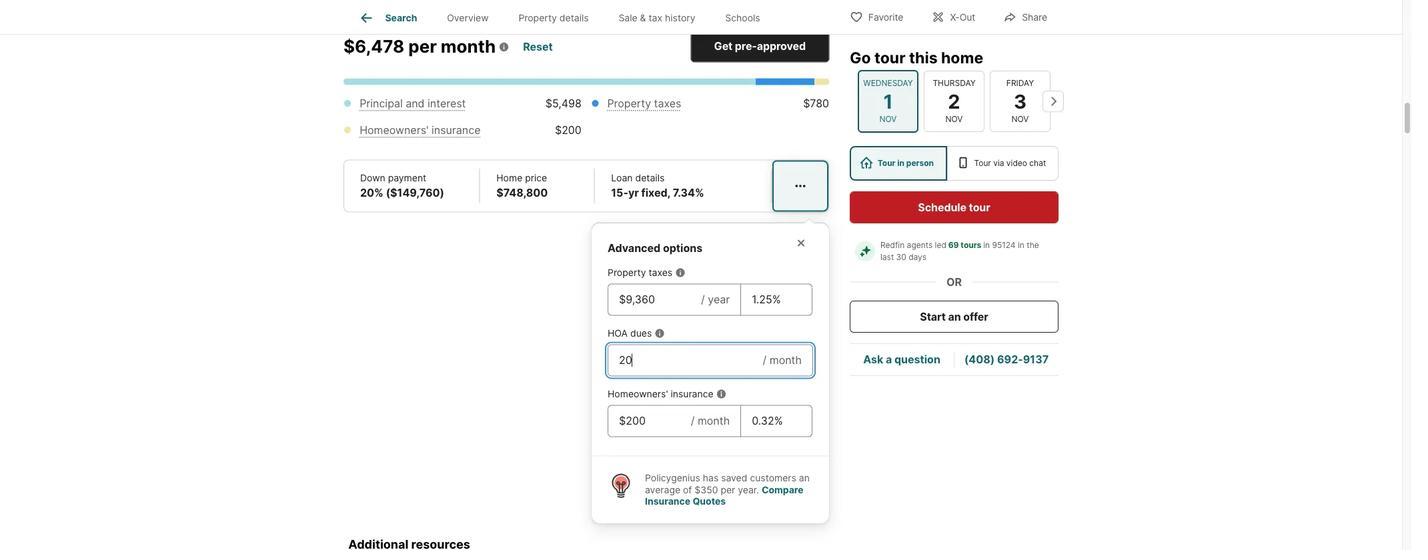 Task type: describe. For each thing, give the bounding box(es) containing it.
favorite
[[869, 12, 904, 23]]

month for hoa dues
[[770, 354, 802, 367]]

share
[[1023, 12, 1048, 23]]

hoa
[[608, 328, 628, 340]]

1 horizontal spatial insurance
[[671, 389, 714, 400]]

led
[[935, 241, 947, 250]]

schedule
[[919, 201, 967, 214]]

property taxes link
[[608, 97, 682, 110]]

tooltip containing advanced options
[[592, 213, 1078, 524]]

ask a question
[[864, 353, 941, 366]]

$350
[[695, 485, 718, 496]]

$6,478 per month
[[344, 36, 496, 57]]

tours
[[961, 241, 982, 250]]

schools
[[726, 12, 761, 24]]

sale & tax history
[[619, 12, 696, 24]]

tour for tour in person
[[878, 158, 896, 168]]

$780
[[804, 97, 830, 110]]

/ month for homeowners' insurance
[[691, 415, 730, 428]]

compare insurance quotes link
[[645, 485, 804, 508]]

out
[[960, 12, 976, 23]]

/ month for hoa dues
[[763, 354, 802, 367]]

69
[[949, 241, 959, 250]]

start an offer button
[[850, 301, 1059, 333]]

7.34%
[[673, 187, 705, 200]]

homeowners' insurance link
[[360, 124, 481, 137]]

$6,478
[[344, 36, 405, 57]]

friday 3 nov
[[1007, 78, 1034, 124]]

advanced options
[[608, 242, 703, 255]]

$5,498
[[546, 97, 582, 110]]

1
[[884, 90, 893, 113]]

lightbulb icon image
[[608, 473, 635, 500]]

nov for 1
[[880, 114, 897, 124]]

property for property details tab
[[519, 12, 557, 24]]

/ for homeowners' insurance
[[691, 415, 695, 428]]

in inside in the last 30 days
[[1018, 241, 1025, 250]]

tax
[[649, 12, 663, 24]]

interest
[[428, 97, 466, 110]]

tour for schedule
[[969, 201, 991, 214]]

start
[[920, 310, 946, 323]]

details for property details
[[560, 12, 589, 24]]

compare insurance quotes
[[645, 485, 804, 508]]

details for loan details 15-yr fixed, 7.34%
[[636, 173, 665, 184]]

search
[[385, 12, 417, 24]]

or
[[947, 276, 962, 289]]

get
[[714, 40, 733, 53]]

nov for 3
[[1012, 114, 1029, 124]]

per inside policygenius has saved customers an average of $350 per year.
[[721, 485, 736, 496]]

/ for hoa dues
[[763, 354, 767, 367]]

0 vertical spatial homeowners' insurance
[[360, 124, 481, 137]]

x-out button
[[921, 3, 987, 30]]

1 horizontal spatial in
[[984, 241, 990, 250]]

favorite button
[[839, 3, 915, 30]]

down payment 20% ($149,760)
[[360, 173, 445, 200]]

ask
[[864, 353, 884, 366]]

sale & tax history tab
[[604, 2, 711, 34]]

compare
[[762, 485, 804, 496]]

$748,800
[[497, 187, 548, 200]]

person
[[907, 158, 934, 168]]

overview tab
[[432, 2, 504, 34]]

(408) 692-9137 link
[[965, 353, 1049, 366]]

nov for 2
[[946, 114, 963, 124]]

a
[[886, 353, 892, 366]]

0 horizontal spatial per
[[409, 36, 437, 57]]

search link
[[359, 10, 417, 26]]

history
[[665, 12, 696, 24]]

in the last 30 days
[[881, 241, 1042, 262]]

loan
[[611, 173, 633, 184]]

friday
[[1007, 78, 1034, 88]]

chat
[[1030, 158, 1047, 168]]

tour for tour via video chat
[[975, 158, 992, 168]]

schedule tour button
[[850, 192, 1059, 224]]

15-
[[611, 187, 629, 200]]

tab list containing search
[[344, 0, 786, 34]]

fixed,
[[642, 187, 671, 200]]

of
[[683, 485, 692, 496]]

payment
[[388, 173, 427, 184]]

down
[[360, 173, 386, 184]]

go tour this home
[[850, 48, 984, 67]]

0 vertical spatial property taxes
[[608, 97, 682, 110]]

home
[[497, 173, 523, 184]]

0 horizontal spatial homeowners'
[[360, 124, 429, 137]]

get pre-approved
[[714, 40, 806, 53]]

lightbulb icon element
[[608, 473, 645, 508]]

reset button
[[523, 35, 554, 59]]

loan details 15-yr fixed, 7.34%
[[611, 173, 705, 200]]

0 vertical spatial insurance
[[432, 124, 481, 137]]

via
[[994, 158, 1005, 168]]

(408) 692-9137
[[965, 353, 1049, 366]]

&
[[640, 12, 646, 24]]

get pre-approved button
[[691, 31, 830, 63]]

year.
[[738, 485, 759, 496]]

principal and interest
[[360, 97, 466, 110]]



Task type: vqa. For each thing, say whether or not it's contained in the screenshot.
3.45M
no



Task type: locate. For each thing, give the bounding box(es) containing it.
schedule tour
[[919, 201, 991, 214]]

/ for property taxes
[[701, 294, 705, 307]]

tour via video chat
[[975, 158, 1047, 168]]

0 horizontal spatial in
[[898, 158, 905, 168]]

per
[[409, 36, 437, 57], [721, 485, 736, 496]]

tour left person
[[878, 158, 896, 168]]

taxes
[[654, 97, 682, 110], [649, 268, 673, 279]]

0 horizontal spatial nov
[[880, 114, 897, 124]]

insurance
[[645, 497, 691, 508]]

2 horizontal spatial in
[[1018, 241, 1025, 250]]

an inside policygenius has saved customers an average of $350 per year.
[[799, 473, 810, 484]]

95124
[[993, 241, 1016, 250]]

0 horizontal spatial tour
[[875, 48, 906, 67]]

0 vertical spatial homeowners'
[[360, 124, 429, 137]]

1 horizontal spatial tour
[[969, 201, 991, 214]]

tooltip
[[592, 213, 1078, 524]]

1 horizontal spatial tour
[[975, 158, 992, 168]]

tour via video chat option
[[947, 146, 1059, 181]]

redfin
[[881, 241, 905, 250]]

0 vertical spatial / month
[[763, 354, 802, 367]]

tour inside button
[[969, 201, 991, 214]]

0 vertical spatial an
[[949, 310, 961, 323]]

20%
[[360, 187, 384, 200]]

property
[[519, 12, 557, 24], [608, 97, 651, 110], [608, 268, 646, 279]]

/ year
[[701, 294, 730, 307]]

question
[[895, 353, 941, 366]]

x-out
[[951, 12, 976, 23]]

per down saved
[[721, 485, 736, 496]]

None text field
[[619, 292, 691, 308], [752, 292, 801, 308], [619, 414, 681, 430], [619, 292, 691, 308], [752, 292, 801, 308], [619, 414, 681, 430]]

1 nov from the left
[[880, 114, 897, 124]]

1 vertical spatial insurance
[[671, 389, 714, 400]]

property inside tab
[[519, 12, 557, 24]]

1 vertical spatial /
[[763, 354, 767, 367]]

None text field
[[619, 353, 752, 369], [752, 414, 801, 430], [619, 353, 752, 369], [752, 414, 801, 430]]

2 vertical spatial /
[[691, 415, 695, 428]]

1 tour from the left
[[878, 158, 896, 168]]

1 vertical spatial homeowners'
[[608, 389, 668, 400]]

1 vertical spatial an
[[799, 473, 810, 484]]

tour inside tour via video chat 'option'
[[975, 158, 992, 168]]

property for "property taxes" "link"
[[608, 97, 651, 110]]

1 vertical spatial property taxes
[[608, 268, 673, 279]]

month
[[441, 36, 496, 57], [770, 354, 802, 367], [698, 415, 730, 428]]

homeowners' insurance down 'and'
[[360, 124, 481, 137]]

has
[[703, 473, 719, 484]]

property details tab
[[504, 2, 604, 34]]

1 vertical spatial tour
[[969, 201, 991, 214]]

video
[[1007, 158, 1028, 168]]

and
[[406, 97, 425, 110]]

0 horizontal spatial an
[[799, 473, 810, 484]]

2 tour from the left
[[975, 158, 992, 168]]

details
[[560, 12, 589, 24], [636, 173, 665, 184]]

/
[[701, 294, 705, 307], [763, 354, 767, 367], [691, 415, 695, 428]]

details inside loan details 15-yr fixed, 7.34%
[[636, 173, 665, 184]]

1 horizontal spatial month
[[698, 415, 730, 428]]

schools tab
[[711, 2, 776, 34]]

nov down 1
[[880, 114, 897, 124]]

1 horizontal spatial an
[[949, 310, 961, 323]]

9137
[[1024, 353, 1049, 366]]

tour in person
[[878, 158, 934, 168]]

0 horizontal spatial month
[[441, 36, 496, 57]]

saved
[[722, 473, 748, 484]]

ask a question link
[[864, 353, 941, 366]]

tour up wednesday
[[875, 48, 906, 67]]

1 horizontal spatial /
[[701, 294, 705, 307]]

0 vertical spatial property
[[519, 12, 557, 24]]

2 nov from the left
[[946, 114, 963, 124]]

0 horizontal spatial details
[[560, 12, 589, 24]]

reset
[[523, 41, 553, 54]]

0 horizontal spatial /
[[691, 415, 695, 428]]

yr
[[629, 187, 639, 200]]

details up fixed,
[[636, 173, 665, 184]]

1 vertical spatial per
[[721, 485, 736, 496]]

tour
[[875, 48, 906, 67], [969, 201, 991, 214]]

per down search
[[409, 36, 437, 57]]

0 horizontal spatial tour
[[878, 158, 896, 168]]

1 horizontal spatial details
[[636, 173, 665, 184]]

property up reset
[[519, 12, 557, 24]]

0 vertical spatial /
[[701, 294, 705, 307]]

1 horizontal spatial per
[[721, 485, 736, 496]]

tour left the via
[[975, 158, 992, 168]]

nov inside friday 3 nov
[[1012, 114, 1029, 124]]

next image
[[1043, 91, 1064, 112]]

property down the 'advanced'
[[608, 268, 646, 279]]

1 vertical spatial homeowners' insurance
[[608, 389, 714, 400]]

nov inside thursday 2 nov
[[946, 114, 963, 124]]

homeowners' down principal
[[360, 124, 429, 137]]

price
[[525, 173, 547, 184]]

policygenius
[[645, 473, 701, 484]]

options
[[663, 242, 703, 255]]

thursday 2 nov
[[933, 78, 976, 124]]

in right tours on the top
[[984, 241, 990, 250]]

2 horizontal spatial nov
[[1012, 114, 1029, 124]]

tour
[[878, 158, 896, 168], [975, 158, 992, 168]]

hoa dues
[[608, 328, 652, 340]]

thursday
[[933, 78, 976, 88]]

1 vertical spatial details
[[636, 173, 665, 184]]

x-
[[951, 12, 960, 23]]

property right $5,498
[[608, 97, 651, 110]]

tour inside tour in person "option"
[[878, 158, 896, 168]]

offer
[[964, 310, 989, 323]]

tour for go
[[875, 48, 906, 67]]

1 vertical spatial month
[[770, 354, 802, 367]]

$200
[[555, 124, 582, 137]]

1 horizontal spatial homeowners' insurance
[[608, 389, 714, 400]]

policygenius has saved customers an average of $350 per year.
[[645, 473, 810, 496]]

/ month
[[763, 354, 802, 367], [691, 415, 730, 428]]

redfin agents led 69 tours in 95124
[[881, 241, 1016, 250]]

an
[[949, 310, 961, 323], [799, 473, 810, 484]]

principal and interest link
[[360, 97, 466, 110]]

0 horizontal spatial homeowners' insurance
[[360, 124, 481, 137]]

details left sale
[[560, 12, 589, 24]]

quotes
[[693, 497, 726, 508]]

approved
[[757, 40, 806, 53]]

principal
[[360, 97, 403, 110]]

1 vertical spatial property
[[608, 97, 651, 110]]

nov down 2 on the right
[[946, 114, 963, 124]]

in inside "option"
[[898, 158, 905, 168]]

month for homeowners' insurance
[[698, 415, 730, 428]]

0 vertical spatial tour
[[875, 48, 906, 67]]

tab list
[[344, 0, 786, 34]]

2 horizontal spatial /
[[763, 354, 767, 367]]

in left person
[[898, 158, 905, 168]]

nov inside the 'wednesday 1 nov'
[[880, 114, 897, 124]]

0 vertical spatial taxes
[[654, 97, 682, 110]]

start an offer
[[920, 310, 989, 323]]

the
[[1027, 241, 1040, 250]]

days
[[909, 253, 927, 262]]

3 nov from the left
[[1012, 114, 1029, 124]]

nov down 3
[[1012, 114, 1029, 124]]

list box
[[850, 146, 1059, 181]]

home price $748,800
[[497, 173, 548, 200]]

an left offer
[[949, 310, 961, 323]]

advanced
[[608, 242, 661, 255]]

(408)
[[965, 353, 995, 366]]

1 horizontal spatial / month
[[763, 354, 802, 367]]

customers
[[750, 473, 797, 484]]

692-
[[998, 353, 1024, 366]]

property inside tooltip
[[608, 268, 646, 279]]

an inside "start an offer" button
[[949, 310, 961, 323]]

2 vertical spatial month
[[698, 415, 730, 428]]

last
[[881, 253, 894, 262]]

homeowners' insurance down dues
[[608, 389, 714, 400]]

average
[[645, 485, 681, 496]]

30
[[897, 253, 907, 262]]

0 horizontal spatial insurance
[[432, 124, 481, 137]]

details inside tab
[[560, 12, 589, 24]]

0 vertical spatial details
[[560, 12, 589, 24]]

share button
[[993, 3, 1059, 30]]

tour right schedule at the top
[[969, 201, 991, 214]]

pre-
[[735, 40, 757, 53]]

1 horizontal spatial homeowners'
[[608, 389, 668, 400]]

($149,760)
[[386, 187, 445, 200]]

3
[[1014, 90, 1027, 113]]

an up compare
[[799, 473, 810, 484]]

home
[[942, 48, 984, 67]]

None button
[[858, 70, 919, 133], [924, 71, 985, 132], [990, 71, 1051, 132], [858, 70, 919, 133], [924, 71, 985, 132], [990, 71, 1051, 132]]

in left the
[[1018, 241, 1025, 250]]

0 horizontal spatial / month
[[691, 415, 730, 428]]

wednesday
[[864, 78, 913, 88]]

sale
[[619, 12, 638, 24]]

1 vertical spatial / month
[[691, 415, 730, 428]]

0 vertical spatial per
[[409, 36, 437, 57]]

this
[[910, 48, 938, 67]]

tour in person option
[[850, 146, 947, 181]]

1 horizontal spatial nov
[[946, 114, 963, 124]]

1 vertical spatial taxes
[[649, 268, 673, 279]]

0 vertical spatial month
[[441, 36, 496, 57]]

2 horizontal spatial month
[[770, 354, 802, 367]]

homeowners' down dues
[[608, 389, 668, 400]]

2 vertical spatial property
[[608, 268, 646, 279]]

list box containing tour in person
[[850, 146, 1059, 181]]



